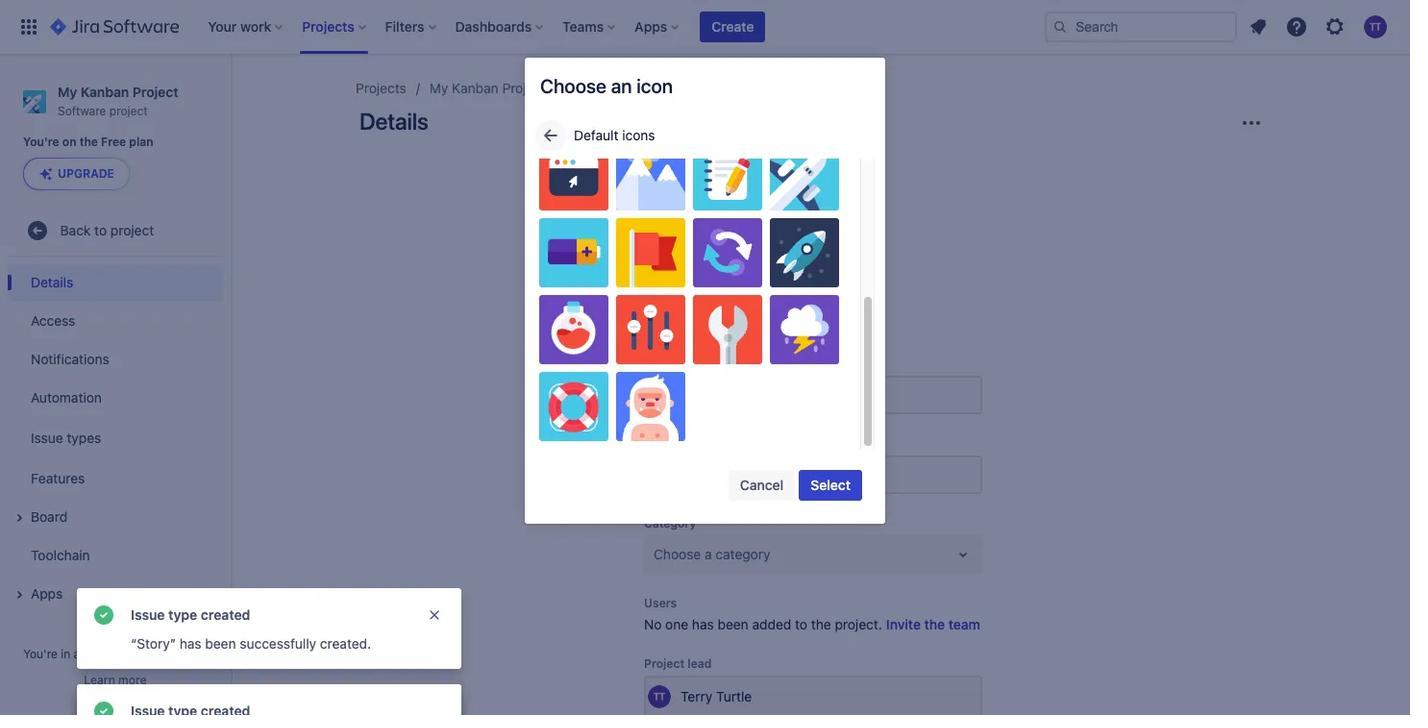 Task type: vqa. For each thing, say whether or not it's contained in the screenshot.
Dependent dropdown
no



Task type: describe. For each thing, give the bounding box(es) containing it.
upgrade
[[58, 167, 114, 181]]

added
[[752, 616, 792, 633]]

automation link
[[8, 379, 223, 418]]

managed
[[116, 647, 166, 661]]

invite
[[886, 616, 921, 633]]

apps
[[31, 585, 63, 602]]

project.
[[835, 616, 882, 633]]

my for my kanban project software project
[[58, 84, 77, 100]]

name
[[644, 357, 677, 371]]

features link
[[8, 460, 223, 498]]

choose a category
[[654, 546, 771, 562]]

access link
[[8, 302, 223, 341]]

Key field
[[646, 458, 981, 492]]

issue for issue type created
[[131, 607, 165, 623]]

"story"
[[131, 635, 176, 652]]

category
[[644, 516, 696, 531]]

choose for choose a category
[[654, 546, 701, 562]]

kanban for my kanban project software project
[[81, 84, 129, 100]]

access
[[31, 312, 75, 329]]

upgrade button
[[24, 159, 129, 190]]

my kanban project software project
[[58, 84, 178, 118]]

toolchain link
[[8, 537, 223, 575]]

create
[[712, 18, 754, 35]]

successfully
[[240, 635, 316, 652]]

change icon
[[774, 307, 853, 323]]

learn more button
[[84, 673, 147, 688]]

0 horizontal spatial the
[[80, 135, 98, 149]]

project inside my kanban project software project
[[132, 84, 178, 100]]

project inside my kanban project software project
[[109, 104, 148, 118]]

icon inside 'dialog'
[[637, 75, 673, 97]]

select button
[[799, 470, 862, 500]]

terry turtle image
[[648, 685, 671, 709]]

on
[[62, 135, 76, 149]]

turtle
[[716, 689, 752, 705]]

0 vertical spatial details
[[360, 108, 428, 135]]

group containing details
[[8, 258, 223, 619]]

issue types link
[[8, 418, 223, 460]]

details inside "link"
[[31, 274, 73, 290]]

2 horizontal spatial the
[[925, 616, 945, 633]]

default
[[574, 126, 619, 143]]

icon inside button
[[826, 307, 853, 323]]

users element
[[644, 615, 983, 634]]

1 vertical spatial been
[[205, 635, 236, 652]]

success image
[[92, 700, 115, 715]]

go back image
[[539, 124, 562, 147]]

learn more
[[84, 673, 147, 687]]

project settings link
[[569, 77, 667, 100]]

change icon button
[[762, 300, 865, 331]]

software
[[58, 104, 106, 118]]

been inside users no one has been added to the project. invite the team
[[718, 616, 749, 633]]

2 vertical spatial project
[[169, 647, 208, 661]]

issue for issue types
[[31, 430, 63, 446]]

project up go back icon
[[502, 80, 546, 96]]

free
[[101, 135, 126, 149]]

my for my kanban project
[[430, 80, 448, 96]]

to inside users no one has been added to the project. invite the team
[[795, 616, 808, 633]]

toolchain
[[31, 547, 90, 563]]

notifications
[[31, 351, 109, 367]]

users
[[644, 596, 677, 610]]

invite the team button
[[886, 615, 981, 634]]

my kanban project
[[430, 80, 546, 96]]

team-
[[83, 647, 116, 661]]

projects
[[356, 80, 406, 96]]

project avatar image
[[752, 162, 875, 285]]

"story" has been successfully created.
[[131, 635, 371, 652]]

you're on the free plan
[[23, 135, 153, 149]]

details link
[[8, 264, 223, 302]]



Task type: locate. For each thing, give the bounding box(es) containing it.
0 horizontal spatial choose
[[540, 75, 607, 97]]

choose
[[540, 75, 607, 97], [654, 546, 701, 562]]

1 vertical spatial issue
[[131, 607, 165, 623]]

create button
[[700, 12, 766, 42]]

0 horizontal spatial been
[[205, 635, 236, 652]]

type
[[168, 607, 197, 623]]

1 vertical spatial icon
[[826, 307, 853, 323]]

1 vertical spatial to
[[795, 616, 808, 633]]

0 vertical spatial icon
[[637, 75, 673, 97]]

jira software image
[[50, 15, 179, 38], [50, 15, 179, 38]]

1 vertical spatial project
[[110, 222, 154, 238]]

2 success image from the top
[[92, 700, 115, 715]]

to right "added"
[[795, 616, 808, 633]]

select
[[811, 476, 851, 493]]

search image
[[1053, 19, 1068, 35]]

1 horizontal spatial been
[[718, 616, 749, 633]]

2 you're from the top
[[23, 647, 58, 661]]

more
[[118, 673, 147, 687]]

0 vertical spatial project
[[109, 104, 148, 118]]

key
[[644, 436, 665, 451]]

types
[[67, 430, 101, 446]]

settings
[[617, 80, 667, 96]]

0 vertical spatial success image
[[92, 604, 115, 627]]

back to project link
[[8, 212, 223, 250]]

success image down 'learn'
[[92, 700, 115, 715]]

1 horizontal spatial choose
[[654, 546, 701, 562]]

0 horizontal spatial a
[[74, 647, 80, 661]]

issue types
[[31, 430, 101, 446]]

issue up "story"
[[131, 607, 165, 623]]

apps button
[[8, 575, 223, 614]]

project up plan
[[109, 104, 148, 118]]

no
[[644, 616, 662, 633]]

you're
[[23, 135, 59, 149], [23, 647, 58, 661]]

you're left in
[[23, 647, 58, 661]]

an
[[611, 75, 632, 97]]

lead
[[688, 657, 712, 671]]

0 horizontal spatial details
[[31, 274, 73, 290]]

created
[[201, 607, 250, 623]]

back to project
[[60, 222, 154, 238]]

1 horizontal spatial my
[[430, 80, 448, 96]]

1 vertical spatial choose
[[654, 546, 701, 562]]

kanban down primary element
[[452, 80, 499, 96]]

0 vertical spatial you're
[[23, 135, 59, 149]]

0 vertical spatial has
[[692, 616, 714, 633]]

icon right change in the right of the page
[[826, 307, 853, 323]]

the left team at the bottom right
[[925, 616, 945, 633]]

notifications link
[[8, 341, 223, 379]]

the
[[80, 135, 98, 149], [811, 616, 831, 633], [925, 616, 945, 633]]

my kanban project link
[[430, 77, 546, 100]]

choose an icon dialog
[[525, 58, 885, 524]]

dismiss image
[[427, 608, 442, 623]]

issue inside issue types link
[[31, 430, 63, 446]]

details
[[360, 108, 428, 135], [31, 274, 73, 290]]

you're left on
[[23, 135, 59, 149]]

has inside users no one has been added to the project. invite the team
[[692, 616, 714, 633]]

plan
[[129, 135, 153, 149]]

to
[[94, 222, 107, 238], [795, 616, 808, 633]]

issue left types
[[31, 430, 63, 446]]

0 vertical spatial been
[[718, 616, 749, 633]]

cancel button
[[729, 470, 795, 500]]

choose for choose an icon
[[540, 75, 607, 97]]

0 horizontal spatial icon
[[637, 75, 673, 97]]

change
[[774, 307, 823, 323]]

1 horizontal spatial kanban
[[452, 80, 499, 96]]

project up default
[[569, 80, 613, 96]]

0 vertical spatial issue
[[31, 430, 63, 446]]

a
[[705, 546, 712, 562], [74, 647, 80, 661]]

choose down category
[[654, 546, 701, 562]]

my right projects
[[430, 80, 448, 96]]

you're for you're on the free plan
[[23, 135, 59, 149]]

icon right the an
[[637, 75, 673, 97]]

icon
[[637, 75, 673, 97], [826, 307, 853, 323]]

1 you're from the top
[[23, 135, 59, 149]]

1 horizontal spatial to
[[795, 616, 808, 633]]

the left project.
[[811, 616, 831, 633]]

terry turtle
[[681, 689, 752, 705]]

1 vertical spatial details
[[31, 274, 73, 290]]

team
[[949, 616, 981, 633]]

project down issue type created
[[169, 647, 208, 661]]

0 vertical spatial to
[[94, 222, 107, 238]]

been
[[718, 616, 749, 633], [205, 635, 236, 652]]

project up details "link"
[[110, 222, 154, 238]]

you're in a team-managed project
[[23, 647, 208, 661]]

1 horizontal spatial the
[[811, 616, 831, 633]]

my up software
[[58, 84, 77, 100]]

kanban
[[452, 80, 499, 96], [81, 84, 129, 100]]

kanban for my kanban project
[[452, 80, 499, 96]]

open image
[[952, 543, 975, 566]]

1 horizontal spatial details
[[360, 108, 428, 135]]

default icons
[[574, 126, 655, 143]]

1 horizontal spatial a
[[705, 546, 712, 562]]

project lead
[[644, 657, 712, 671]]

choose an icon
[[540, 75, 673, 97]]

1 success image from the top
[[92, 604, 115, 627]]

0 horizontal spatial my
[[58, 84, 77, 100]]

icons
[[622, 126, 655, 143]]

category
[[716, 546, 771, 562]]

details down the projects link
[[360, 108, 428, 135]]

kanban inside my kanban project software project
[[81, 84, 129, 100]]

1 vertical spatial has
[[180, 635, 202, 652]]

project settings
[[569, 80, 667, 96]]

0 horizontal spatial has
[[180, 635, 202, 652]]

0 vertical spatial choose
[[540, 75, 607, 97]]

0 horizontal spatial to
[[94, 222, 107, 238]]

my
[[430, 80, 448, 96], [58, 84, 77, 100]]

features
[[31, 470, 85, 486]]

in
[[61, 647, 70, 661]]

success image up team-
[[92, 604, 115, 627]]

primary element
[[12, 0, 1045, 54]]

cancel
[[740, 476, 784, 493]]

one
[[665, 616, 689, 633]]

created.
[[320, 635, 371, 652]]

board
[[31, 509, 67, 525]]

to right back
[[94, 222, 107, 238]]

has right the one
[[692, 616, 714, 633]]

1 vertical spatial success image
[[92, 700, 115, 715]]

kanban up software
[[81, 84, 129, 100]]

my inside my kanban project link
[[430, 80, 448, 96]]

Search field
[[1045, 12, 1237, 42]]

terry
[[681, 689, 713, 705]]

success image
[[92, 604, 115, 627], [92, 700, 115, 715]]

board button
[[8, 498, 223, 537]]

0 horizontal spatial issue
[[31, 430, 63, 446]]

project
[[502, 80, 546, 96], [569, 80, 613, 96], [132, 84, 178, 100], [644, 657, 685, 671]]

projects link
[[356, 77, 406, 100]]

choose left the an
[[540, 75, 607, 97]]

project
[[109, 104, 148, 118], [110, 222, 154, 238], [169, 647, 208, 661]]

choose inside 'dialog'
[[540, 75, 607, 97]]

1 horizontal spatial has
[[692, 616, 714, 633]]

my inside my kanban project software project
[[58, 84, 77, 100]]

users no one has been added to the project. invite the team
[[644, 596, 981, 633]]

has
[[692, 616, 714, 633], [180, 635, 202, 652]]

create banner
[[0, 0, 1410, 54]]

0 vertical spatial a
[[705, 546, 712, 562]]

a right in
[[74, 647, 80, 661]]

a left 'category'
[[705, 546, 712, 562]]

automation
[[31, 389, 102, 406]]

been down created
[[205, 635, 236, 652]]

project up plan
[[132, 84, 178, 100]]

project up terry turtle icon
[[644, 657, 685, 671]]

you're for you're in a team-managed project
[[23, 647, 58, 661]]

the right on
[[80, 135, 98, 149]]

1 horizontal spatial issue
[[131, 607, 165, 623]]

1 horizontal spatial icon
[[826, 307, 853, 323]]

details up access
[[31, 274, 73, 290]]

select a default avatar option group
[[536, 141, 875, 449]]

Name field
[[646, 378, 981, 412]]

0 horizontal spatial kanban
[[81, 84, 129, 100]]

issue
[[31, 430, 63, 446], [131, 607, 165, 623]]

back
[[60, 222, 91, 238]]

issue type created
[[131, 607, 250, 623]]

been left "added"
[[718, 616, 749, 633]]

1 vertical spatial you're
[[23, 647, 58, 661]]

learn
[[84, 673, 115, 687]]

group
[[8, 258, 223, 619]]

has down issue type created
[[180, 635, 202, 652]]

1 vertical spatial a
[[74, 647, 80, 661]]



